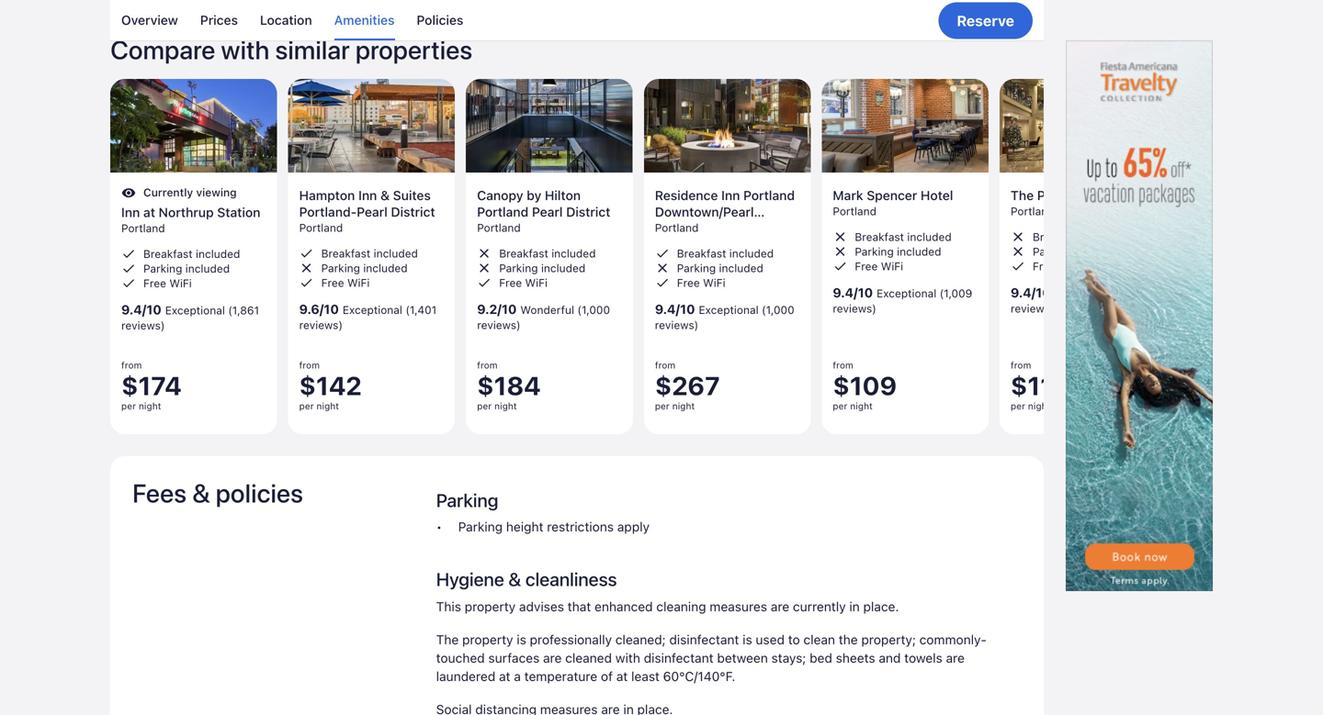 Task type: describe. For each thing, give the bounding box(es) containing it.
xsmall image inside 3 out of 30 element
[[477, 246, 492, 261]]

from for $142
[[299, 360, 320, 371]]

by
[[527, 188, 542, 203]]

from $113 per night
[[1011, 360, 1070, 412]]

wifi for $267
[[703, 277, 726, 289]]

parking inside 6 out of 30 element
[[1033, 245, 1072, 258]]

cleaned
[[565, 651, 612, 666]]

per for $184
[[477, 401, 492, 412]]

currently viewing
[[143, 186, 237, 199]]

wifi inside "1 out of 30" 'element'
[[169, 277, 192, 290]]

xsmall image inside "1 out of 30" 'element'
[[121, 276, 136, 291]]

9.4/10 inside "1 out of 30" 'element'
[[121, 302, 162, 317]]

$267
[[655, 371, 720, 401]]

wonderful (1,000 reviews)
[[477, 304, 610, 332]]

portland inside "mark spencer hotel portland"
[[833, 205, 877, 218]]

exceptional (1,000 reviews)
[[655, 304, 795, 332]]

(1,000 for $267
[[762, 304, 795, 317]]

5 out of 30 element
[[822, 79, 989, 435]]

1 is from the left
[[517, 633, 527, 648]]

hotel for $109
[[921, 188, 954, 203]]

currently
[[793, 600, 846, 615]]

policies
[[216, 478, 303, 509]]

exceptional for $267
[[699, 304, 759, 317]]

location
[[260, 12, 312, 28]]

district inside residence inn portland downtown/pearl district
[[655, 221, 700, 236]]

exceptional (1,009 reviews)
[[833, 287, 973, 315]]

xsmall image inside 4 out of 30 element
[[655, 276, 670, 290]]

1 out of 30 element
[[110, 79, 277, 435]]

residence inn portland downtown/pearl district
[[655, 188, 795, 236]]

terrace/patio image
[[644, 79, 811, 173]]

hampton
[[299, 188, 355, 203]]

from for $174
[[121, 360, 142, 371]]

professionally
[[530, 633, 612, 648]]

property for the
[[462, 633, 513, 648]]

canopy
[[477, 188, 523, 203]]

property;
[[862, 633, 916, 648]]

building design image
[[110, 79, 277, 173]]

xsmall image inside 2 out of 30 element
[[299, 246, 314, 261]]

the
[[839, 633, 858, 648]]

parking height restrictions apply
[[458, 520, 650, 535]]

list containing overview
[[110, 0, 1044, 40]]

parking inside "1 out of 30" 'element'
[[143, 262, 182, 275]]

free wifi for $109
[[855, 260, 904, 273]]

paramount
[[1038, 188, 1104, 203]]

viewing
[[196, 186, 237, 199]]

prices
[[200, 12, 238, 28]]

height
[[506, 520, 544, 535]]

residence
[[655, 188, 718, 203]]

from for $267
[[655, 360, 676, 371]]

restrictions
[[547, 520, 614, 535]]

(1,861
[[228, 304, 259, 317]]

the paramount hotel portland
[[1011, 188, 1140, 218]]

exceptional (1,401 reviews)
[[299, 304, 437, 332]]

from $142 per night
[[299, 360, 362, 412]]

inn for hampton
[[358, 188, 377, 203]]

from $267 per night
[[655, 360, 720, 412]]

$174
[[121, 371, 182, 401]]

free wifi for $113
[[1033, 260, 1082, 273]]

3 out of 30 element
[[466, 79, 633, 435]]

properties
[[356, 34, 473, 65]]

night for $109
[[850, 401, 873, 412]]

parking included for $267
[[677, 262, 764, 275]]

fees & policies
[[132, 478, 303, 509]]

clean
[[804, 633, 836, 648]]

suites
[[393, 188, 431, 203]]

4 out of 30 element
[[644, 79, 811, 435]]

the for the paramount hotel portland
[[1011, 188, 1034, 203]]

sheets
[[836, 651, 876, 666]]

$113
[[1011, 371, 1070, 401]]

parking inside 3 out of 30 element
[[499, 262, 538, 275]]

parking included for $113
[[1033, 245, 1120, 258]]

exceptional for $109
[[877, 287, 937, 300]]

prices link
[[200, 0, 238, 40]]

exceptional inside exceptional (1,861 reviews)
[[165, 304, 225, 317]]

amenities
[[334, 12, 395, 28]]

temperature
[[525, 669, 598, 685]]

reviews) for $109
[[833, 302, 877, 315]]

parking included for $142
[[321, 262, 408, 275]]

9.2/10
[[477, 302, 517, 317]]

& inside hampton inn & suites portland-pearl district portland
[[381, 188, 390, 203]]

free wifi for $267
[[677, 277, 726, 289]]

xsmall image inside 5 out of 30 element
[[833, 230, 848, 244]]

least
[[632, 669, 660, 685]]

cleaned;
[[616, 633, 666, 648]]

currently
[[143, 186, 193, 199]]

wifi for $142
[[347, 277, 370, 289]]

breakfast included for $267
[[677, 247, 774, 260]]

1 horizontal spatial at
[[499, 669, 511, 685]]

of
[[601, 669, 613, 685]]

from for $109
[[833, 360, 854, 371]]

mark spencer hotel portland
[[833, 188, 954, 218]]

surfaces
[[489, 651, 540, 666]]

1 vertical spatial disinfectant
[[644, 651, 714, 666]]

amenities link
[[334, 0, 395, 40]]

exceptional for $142
[[343, 304, 403, 317]]

stays;
[[772, 651, 806, 666]]

location link
[[260, 0, 312, 40]]

canopy by hilton portland pearl district portland
[[477, 188, 611, 234]]

bed
[[810, 651, 833, 666]]

portland inside residence inn portland downtown/pearl district
[[744, 188, 795, 203]]

cleanliness
[[526, 569, 617, 590]]

2 horizontal spatial at
[[617, 669, 628, 685]]

from $174 per night
[[121, 360, 182, 412]]

compare with similar properties
[[110, 34, 473, 65]]

advises
[[519, 600, 564, 615]]

from for $184
[[477, 360, 498, 371]]

breakfast included for $113
[[1033, 231, 1130, 244]]

reserve button
[[939, 2, 1033, 39]]

per for $109
[[833, 401, 848, 412]]

compare
[[110, 34, 215, 65]]

next property image
[[1033, 246, 1055, 268]]

previous property image
[[99, 246, 121, 268]]

9.4/10 for $109
[[833, 285, 873, 301]]

0 vertical spatial disinfectant
[[670, 633, 739, 648]]

policies link
[[417, 0, 464, 40]]

pearl inside hampton inn & suites portland-pearl district portland
[[357, 204, 388, 220]]

breakfast included inside "1 out of 30" 'element'
[[143, 247, 240, 260]]

exceptional for $113
[[1055, 287, 1115, 300]]

exterior image
[[288, 79, 455, 173]]

& for fees & policies
[[192, 478, 210, 509]]

night for $174
[[139, 401, 161, 412]]

portland inside inn at northrup station portland
[[121, 222, 165, 235]]

measures
[[710, 600, 767, 615]]

portland-
[[299, 204, 357, 220]]

touched
[[436, 651, 485, 666]]

parking included inside "1 out of 30" 'element'
[[143, 262, 230, 275]]

district inside hampton inn & suites portland-pearl district portland
[[391, 204, 435, 220]]

(1,009
[[940, 287, 973, 300]]

breakfast for $109
[[855, 231, 904, 244]]

portland inside the paramount hotel portland
[[1011, 205, 1055, 218]]

downtown/pearl
[[655, 204, 754, 220]]

policies
[[417, 12, 464, 28]]

reviews) inside exceptional (1,861 reviews)
[[121, 319, 165, 332]]

breakfast included for $184
[[499, 247, 596, 260]]

night for $142
[[317, 401, 339, 412]]



Task type: locate. For each thing, give the bounding box(es) containing it.
breakfast inside "1 out of 30" 'element'
[[143, 247, 193, 260]]

breakfast included inside 3 out of 30 element
[[499, 247, 596, 260]]

district inside canopy by hilton portland pearl district portland
[[566, 204, 611, 220]]

free inside 4 out of 30 element
[[677, 277, 700, 289]]

night inside "from $174 per night"
[[139, 401, 161, 412]]

0 horizontal spatial hotel
[[921, 188, 954, 203]]

with down prices
[[221, 34, 270, 65]]

parking included inside 4 out of 30 element
[[677, 262, 764, 275]]

9.4/10
[[833, 285, 873, 301], [1011, 285, 1051, 301], [655, 302, 695, 317], [121, 302, 162, 317]]

wifi right next property icon
[[1059, 260, 1082, 273]]

9.4/10 inside 5 out of 30 element
[[833, 285, 873, 301]]

pearl inside canopy by hilton portland pearl district portland
[[532, 204, 563, 220]]

parking inside 2 out of 30 element
[[321, 262, 360, 275]]

inn at northrup station portland
[[121, 205, 261, 235]]

free wifi inside 5 out of 30 element
[[855, 260, 904, 273]]

property down hygiene
[[465, 600, 516, 615]]

from down 9.6/10
[[299, 360, 320, 371]]

apply
[[617, 520, 650, 535]]

the up touched
[[436, 633, 459, 648]]

5 from from the left
[[833, 360, 854, 371]]

parking inside 5 out of 30 element
[[855, 245, 894, 258]]

wifi up wonderful
[[525, 277, 548, 289]]

2 (1,000 from the left
[[762, 304, 795, 317]]

breakfast included down "mark spencer hotel portland"
[[855, 231, 952, 244]]

parking included for $184
[[499, 262, 586, 275]]

free inside "1 out of 30" 'element'
[[143, 277, 166, 290]]

parking left height
[[458, 520, 503, 535]]

1 per from the left
[[121, 401, 136, 412]]

per
[[121, 401, 136, 412], [299, 401, 314, 412], [477, 401, 492, 412], [655, 401, 670, 412], [833, 401, 848, 412], [1011, 401, 1026, 412]]

&
[[381, 188, 390, 203], [192, 478, 210, 509], [509, 569, 521, 590]]

parking inside 4 out of 30 element
[[677, 262, 716, 275]]

per for $113
[[1011, 401, 1026, 412]]

is up surfaces
[[517, 633, 527, 648]]

breakfast inside 4 out of 30 element
[[677, 247, 727, 260]]

wifi for $184
[[525, 277, 548, 289]]

2 horizontal spatial inn
[[722, 188, 740, 203]]

night inside from $142 per night
[[317, 401, 339, 412]]

hotel inside "mark spencer hotel portland"
[[921, 188, 954, 203]]

free wifi up exceptional (1,000 reviews)
[[677, 277, 726, 289]]

free up exceptional (1,861 reviews)
[[143, 277, 166, 290]]

from down exceptional (1,595 reviews)
[[1011, 360, 1032, 371]]

1 lobby image from the left
[[466, 79, 633, 173]]

free inside 6 out of 30 element
[[1033, 260, 1056, 273]]

from down exceptional (1,009 reviews)
[[833, 360, 854, 371]]

1 night from the left
[[139, 401, 161, 412]]

reserve
[[957, 12, 1015, 29]]

hampton inn & suites portland-pearl district portland
[[299, 188, 435, 234]]

2 horizontal spatial district
[[655, 221, 700, 236]]

from inside from $267 per night
[[655, 360, 676, 371]]

the inside the property is professionally cleaned; disinfectant is used to clean the property; commonly- touched surfaces are cleaned with disinfectant between stays; bed sheets and towels are laundered at a temperature of at least 60°c/140°f.
[[436, 633, 459, 648]]

reviews) inside exceptional (1,000 reviews)
[[655, 319, 699, 332]]

6 night from the left
[[1028, 401, 1051, 412]]

the left "paramount"
[[1011, 188, 1034, 203]]

9.4/10 for $267
[[655, 302, 695, 317]]

free wifi inside 4 out of 30 element
[[677, 277, 726, 289]]

portland
[[744, 188, 795, 203], [477, 204, 529, 220], [833, 205, 877, 218], [1011, 205, 1055, 218], [299, 221, 343, 234], [477, 221, 521, 234], [655, 221, 699, 234], [121, 222, 165, 235]]

from inside from $184 per night
[[477, 360, 498, 371]]

hygiene & cleanliness
[[436, 569, 617, 590]]

night inside from $113 per night
[[1028, 401, 1051, 412]]

3 night from the left
[[495, 401, 517, 412]]

at right of at bottom left
[[617, 669, 628, 685]]

0 horizontal spatial at
[[143, 205, 155, 220]]

xsmall image
[[833, 244, 848, 259], [1011, 244, 1026, 259], [833, 259, 848, 274], [1011, 259, 1026, 274], [299, 261, 314, 276], [477, 261, 492, 276], [299, 276, 314, 290], [477, 276, 492, 290], [655, 276, 670, 290], [121, 276, 136, 291]]

the
[[1011, 188, 1034, 203], [436, 633, 459, 648]]

1 pearl from the left
[[357, 204, 388, 220]]

mark
[[833, 188, 864, 203]]

2 horizontal spatial &
[[509, 569, 521, 590]]

reviews)
[[833, 302, 877, 315], [1011, 302, 1055, 315], [299, 319, 343, 332], [477, 319, 521, 332], [655, 319, 699, 332], [121, 319, 165, 332]]

used
[[756, 633, 785, 648]]

xsmall image
[[121, 186, 143, 201], [833, 230, 848, 244], [1011, 230, 1026, 244], [299, 246, 314, 261], [477, 246, 492, 261], [655, 246, 670, 261], [121, 247, 136, 261], [655, 261, 670, 276], [121, 261, 136, 276]]

list
[[110, 0, 1044, 40]]

reviews) for $113
[[1011, 302, 1055, 315]]

reviews) inside exceptional (1,009 reviews)
[[833, 302, 877, 315]]

4 night from the left
[[673, 401, 695, 412]]

reviews) inside exceptional (1,401 reviews)
[[299, 319, 343, 332]]

wifi
[[881, 260, 904, 273], [1059, 260, 1082, 273], [347, 277, 370, 289], [525, 277, 548, 289], [703, 277, 726, 289], [169, 277, 192, 290]]

3 per from the left
[[477, 401, 492, 412]]

are down commonly-
[[946, 651, 965, 666]]

1 horizontal spatial the
[[1011, 188, 1034, 203]]

reviews) for $184
[[477, 319, 521, 332]]

the property is professionally cleaned; disinfectant is used to clean the property; commonly- touched surfaces are cleaned with disinfectant between stays; bed sheets and towels are laundered at a temperature of at least 60°c/140°f.
[[436, 633, 987, 685]]

2 from from the left
[[299, 360, 320, 371]]

parking right previous property image
[[143, 262, 182, 275]]

inn right hampton
[[358, 188, 377, 203]]

per for $142
[[299, 401, 314, 412]]

breakfast for $142
[[321, 247, 371, 260]]

inn for residence
[[722, 188, 740, 203]]

(1,595
[[1118, 287, 1150, 300]]

breakfast included for $142
[[321, 247, 418, 260]]

4 from from the left
[[655, 360, 676, 371]]

0 horizontal spatial inn
[[121, 205, 140, 220]]

breakfast
[[855, 231, 904, 244], [1033, 231, 1082, 244], [321, 247, 371, 260], [499, 247, 549, 260], [677, 247, 727, 260], [143, 247, 193, 260]]

night inside from $184 per night
[[495, 401, 517, 412]]

district
[[391, 204, 435, 220], [566, 204, 611, 220], [655, 221, 700, 236]]

parking up 9.2/10 on the left top of the page
[[499, 262, 538, 275]]

free for $109
[[855, 260, 878, 273]]

wifi up exceptional (1,000 reviews)
[[703, 277, 726, 289]]

2 horizontal spatial are
[[946, 651, 965, 666]]

free wifi up exceptional (1,595 reviews)
[[1033, 260, 1082, 273]]

from inside from $113 per night
[[1011, 360, 1032, 371]]

1 horizontal spatial inn
[[358, 188, 377, 203]]

free inside 2 out of 30 element
[[321, 277, 344, 289]]

parking included down inn at northrup station portland
[[143, 262, 230, 275]]

exceptional left "(1,401"
[[343, 304, 403, 317]]

district down suites
[[391, 204, 435, 220]]

(1,000 for $184
[[578, 304, 610, 317]]

with inside the property is professionally cleaned; disinfectant is used to clean the property; commonly- touched surfaces are cleaned with disinfectant between stays; bed sheets and towels are laundered at a temperature of at least 60°c/140°f.
[[616, 651, 641, 666]]

overview link
[[121, 0, 178, 40]]

1 horizontal spatial lobby image
[[1000, 79, 1167, 173]]

breakfast included down inn at northrup station portland
[[143, 247, 240, 260]]

towels
[[905, 651, 943, 666]]

at down currently
[[143, 205, 155, 220]]

1 horizontal spatial hotel
[[1107, 188, 1140, 203]]

parking up hygiene
[[436, 490, 499, 511]]

parking included down the paramount hotel portland
[[1033, 245, 1120, 258]]

parking height restrictions apply list item
[[436, 519, 1022, 536]]

5 per from the left
[[833, 401, 848, 412]]

2 hotel from the left
[[1107, 188, 1140, 203]]

parking included up exceptional (1,000 reviews)
[[677, 262, 764, 275]]

free wifi up wonderful
[[499, 277, 548, 289]]

per inside from $109 per night
[[833, 401, 848, 412]]

that
[[568, 600, 591, 615]]

property for this
[[465, 600, 516, 615]]

from inside from $142 per night
[[299, 360, 320, 371]]

wifi for $109
[[881, 260, 904, 273]]

district down hilton
[[566, 204, 611, 220]]

0 horizontal spatial (1,000
[[578, 304, 610, 317]]

similar
[[275, 34, 350, 65]]

parking included inside 3 out of 30 element
[[499, 262, 586, 275]]

enhanced
[[595, 600, 653, 615]]

at inside inn at northrup station portland
[[143, 205, 155, 220]]

pearl
[[357, 204, 388, 220], [532, 204, 563, 220]]

a
[[514, 669, 521, 685]]

1 hotel from the left
[[921, 188, 954, 203]]

from for $113
[[1011, 360, 1032, 371]]

per for $174
[[121, 401, 136, 412]]

to
[[788, 633, 800, 648]]

per for $267
[[655, 401, 670, 412]]

per inside from $113 per night
[[1011, 401, 1026, 412]]

night inside from $109 per night
[[850, 401, 873, 412]]

1 horizontal spatial district
[[566, 204, 611, 220]]

free inside 5 out of 30 element
[[855, 260, 878, 273]]

the inside the paramount hotel portland
[[1011, 188, 1034, 203]]

is up between
[[743, 633, 752, 648]]

breakfast up next property icon
[[1033, 231, 1082, 244]]

0 horizontal spatial are
[[543, 651, 562, 666]]

free wifi inside 2 out of 30 element
[[321, 277, 370, 289]]

property up surfaces
[[462, 633, 513, 648]]

overview
[[121, 12, 178, 28]]

free wifi for $142
[[321, 277, 370, 289]]

hygiene
[[436, 569, 504, 590]]

parking down "mark spencer hotel portland"
[[855, 245, 894, 258]]

free up exceptional (1,000 reviews)
[[677, 277, 700, 289]]

0 horizontal spatial &
[[192, 478, 210, 509]]

0 vertical spatial with
[[221, 34, 270, 65]]

and
[[879, 651, 901, 666]]

exceptional (1,595 reviews)
[[1011, 287, 1150, 315]]

0 horizontal spatial with
[[221, 34, 270, 65]]

night for $113
[[1028, 401, 1051, 412]]

fees
[[132, 478, 187, 509]]

from
[[121, 360, 142, 371], [299, 360, 320, 371], [477, 360, 498, 371], [655, 360, 676, 371], [833, 360, 854, 371], [1011, 360, 1032, 371]]

with
[[221, 34, 270, 65], [616, 651, 641, 666]]

wifi inside 5 out of 30 element
[[881, 260, 904, 273]]

parking down the paramount hotel portland
[[1033, 245, 1072, 258]]

2 per from the left
[[299, 401, 314, 412]]

1 horizontal spatial with
[[616, 651, 641, 666]]

(1,000
[[578, 304, 610, 317], [762, 304, 795, 317]]

breakfast included
[[855, 231, 952, 244], [1033, 231, 1130, 244], [321, 247, 418, 260], [499, 247, 596, 260], [677, 247, 774, 260], [143, 247, 240, 260]]

in-room dining image
[[822, 79, 989, 173]]

free wifi up 9.6/10
[[321, 277, 370, 289]]

free for $142
[[321, 277, 344, 289]]

inn inside inn at northrup station portland
[[121, 205, 140, 220]]

breakfast included inside 2 out of 30 element
[[321, 247, 418, 260]]

1 vertical spatial &
[[192, 478, 210, 509]]

parking
[[855, 245, 894, 258], [1033, 245, 1072, 258], [321, 262, 360, 275], [499, 262, 538, 275], [677, 262, 716, 275], [143, 262, 182, 275], [436, 490, 499, 511], [458, 520, 503, 535]]

inn inside hampton inn & suites portland-pearl district portland
[[358, 188, 377, 203]]

at left a
[[499, 669, 511, 685]]

laundered
[[436, 669, 496, 685]]

free wifi up exceptional (1,009 reviews)
[[855, 260, 904, 273]]

free up 9.6/10
[[321, 277, 344, 289]]

per inside from $142 per night
[[299, 401, 314, 412]]

0 vertical spatial property
[[465, 600, 516, 615]]

0 horizontal spatial pearl
[[357, 204, 388, 220]]

0 horizontal spatial lobby image
[[466, 79, 633, 173]]

inn up previous property image
[[121, 205, 140, 220]]

1 from from the left
[[121, 360, 142, 371]]

reviews) up from $267 per night
[[655, 319, 699, 332]]

lobby image for $113
[[1000, 79, 1167, 173]]

spencer
[[867, 188, 918, 203]]

are up used
[[771, 600, 790, 615]]

is
[[517, 633, 527, 648], [743, 633, 752, 648]]

exceptional
[[877, 287, 937, 300], [1055, 287, 1115, 300], [343, 304, 403, 317], [699, 304, 759, 317], [165, 304, 225, 317]]

2 vertical spatial &
[[509, 569, 521, 590]]

reviews) for $267
[[655, 319, 699, 332]]

breakfast down "mark spencer hotel portland"
[[855, 231, 904, 244]]

disinfectant
[[670, 633, 739, 648], [644, 651, 714, 666]]

breakfast down portland-
[[321, 247, 371, 260]]

exceptional (1,861 reviews)
[[121, 304, 259, 332]]

lobby image up "paramount"
[[1000, 79, 1167, 173]]

6 out of 30 element
[[1000, 79, 1167, 435]]

wifi up exceptional (1,009 reviews)
[[881, 260, 904, 273]]

breakfast inside 6 out of 30 element
[[1033, 231, 1082, 244]]

& for hygiene & cleanliness
[[509, 569, 521, 590]]

wifi for $113
[[1059, 260, 1082, 273]]

in
[[850, 600, 860, 615]]

0 horizontal spatial is
[[517, 633, 527, 648]]

are up temperature
[[543, 651, 562, 666]]

1 horizontal spatial pearl
[[532, 204, 563, 220]]

this property advises that enhanced cleaning measures are currently in place.
[[436, 600, 899, 615]]

breakfast included down hampton inn & suites portland-pearl district portland
[[321, 247, 418, 260]]

night
[[139, 401, 161, 412], [317, 401, 339, 412], [495, 401, 517, 412], [673, 401, 695, 412], [850, 401, 873, 412], [1028, 401, 1051, 412]]

the for the property is professionally cleaned; disinfectant is used to clean the property; commonly- touched surfaces are cleaned with disinfectant between stays; bed sheets and towels are laundered at a temperature of at least 60°c/140°f.
[[436, 633, 459, 648]]

from down exceptional (1,861 reviews)
[[121, 360, 142, 371]]

1 horizontal spatial are
[[771, 600, 790, 615]]

reviews) down next property icon
[[1011, 302, 1055, 315]]

free wifi for $184
[[499, 277, 548, 289]]

inn inside residence inn portland downtown/pearl district
[[722, 188, 740, 203]]

3 from from the left
[[477, 360, 498, 371]]

hotel
[[921, 188, 954, 203], [1107, 188, 1140, 203]]

night inside from $267 per night
[[673, 401, 695, 412]]

free up exceptional (1,595 reviews)
[[1033, 260, 1056, 273]]

breakfast inside 5 out of 30 element
[[855, 231, 904, 244]]

reviews) up "from $174 per night" on the bottom left
[[121, 319, 165, 332]]

(1,401
[[406, 304, 437, 317]]

breakfast down downtown/pearl
[[677, 247, 727, 260]]

parking included down "mark spencer hotel portland"
[[855, 245, 942, 258]]

reviews) down 9.6/10
[[299, 319, 343, 332]]

$142
[[299, 371, 362, 401]]

free wifi up exceptional (1,861 reviews)
[[143, 277, 192, 290]]

reviews) inside wonderful (1,000 reviews)
[[477, 319, 521, 332]]

free wifi inside 3 out of 30 element
[[499, 277, 548, 289]]

0 vertical spatial &
[[381, 188, 390, 203]]

1 vertical spatial with
[[616, 651, 641, 666]]

breakfast for $113
[[1033, 231, 1082, 244]]

0 horizontal spatial the
[[436, 633, 459, 648]]

commonly-
[[920, 633, 987, 648]]

hotel right "paramount"
[[1107, 188, 1140, 203]]

6 from from the left
[[1011, 360, 1032, 371]]

from down 9.2/10 on the left top of the page
[[477, 360, 498, 371]]

(1,000 inside wonderful (1,000 reviews)
[[578, 304, 610, 317]]

60°c/140°f.
[[663, 669, 736, 685]]

& right fees
[[192, 478, 210, 509]]

1 horizontal spatial is
[[743, 633, 752, 648]]

9.4/10 inside 4 out of 30 element
[[655, 302, 695, 317]]

breakfast inside 2 out of 30 element
[[321, 247, 371, 260]]

breakfast included down canopy by hilton portland pearl district portland
[[499, 247, 596, 260]]

breakfast included inside 4 out of 30 element
[[677, 247, 774, 260]]

2 pearl from the left
[[532, 204, 563, 220]]

free wifi inside 6 out of 30 element
[[1033, 260, 1082, 273]]

parking included up wonderful
[[499, 262, 586, 275]]

parking included inside 5 out of 30 element
[[855, 245, 942, 258]]

lobby image
[[466, 79, 633, 173], [1000, 79, 1167, 173]]

4 per from the left
[[655, 401, 670, 412]]

per inside "from $174 per night"
[[121, 401, 136, 412]]

2 is from the left
[[743, 633, 752, 648]]

parking included inside 6 out of 30 element
[[1033, 245, 1120, 258]]

breakfast included inside 6 out of 30 element
[[1033, 231, 1130, 244]]

property inside the property is professionally cleaned; disinfectant is used to clean the property; commonly- touched surfaces are cleaned with disinfectant between stays; bed sheets and towels are laundered at a temperature of at least 60°c/140°f.
[[462, 633, 513, 648]]

from down exceptional (1,000 reviews)
[[655, 360, 676, 371]]

from inside "from $174 per night"
[[121, 360, 142, 371]]

breakfast included down the paramount hotel portland
[[1033, 231, 1130, 244]]

wonderful
[[521, 304, 574, 317]]

this
[[436, 600, 461, 615]]

parking included inside 2 out of 30 element
[[321, 262, 408, 275]]

free for $113
[[1033, 260, 1056, 273]]

free wifi inside "1 out of 30" 'element'
[[143, 277, 192, 290]]

with down cleaned;
[[616, 651, 641, 666]]

reviews) for $142
[[299, 319, 343, 332]]

& up advises
[[509, 569, 521, 590]]

night for $267
[[673, 401, 695, 412]]

reviews) inside exceptional (1,595 reviews)
[[1011, 302, 1055, 315]]

xsmall image inside 6 out of 30 element
[[1011, 230, 1026, 244]]

per inside from $184 per night
[[477, 401, 492, 412]]

exceptional up $267
[[699, 304, 759, 317]]

breakfast down canopy by hilton portland pearl district portland
[[499, 247, 549, 260]]

exceptional left (1,595
[[1055, 287, 1115, 300]]

parking included up exceptional (1,401 reviews)
[[321, 262, 408, 275]]

breakfast for $184
[[499, 247, 549, 260]]

breakfast included for $109
[[855, 231, 952, 244]]

1 vertical spatial the
[[436, 633, 459, 648]]

portland inside hampton inn & suites portland-pearl district portland
[[299, 221, 343, 234]]

wifi inside 6 out of 30 element
[[1059, 260, 1082, 273]]

9.4/10 for $113
[[1011, 285, 1051, 301]]

district down downtown/pearl
[[655, 221, 700, 236]]

from $109 per night
[[833, 360, 897, 412]]

parking inside "list item"
[[458, 520, 503, 535]]

hotel right spencer
[[921, 188, 954, 203]]

northrup
[[159, 205, 214, 220]]

lobby image for $184
[[466, 79, 633, 173]]

2 night from the left
[[317, 401, 339, 412]]

free for $184
[[499, 277, 522, 289]]

station
[[217, 205, 261, 220]]

parking down downtown/pearl
[[677, 262, 716, 275]]

night for $184
[[495, 401, 517, 412]]

exceptional inside exceptional (1,000 reviews)
[[699, 304, 759, 317]]

hotel inside the paramount hotel portland
[[1107, 188, 1140, 203]]

at
[[143, 205, 155, 220], [499, 669, 511, 685], [617, 669, 628, 685]]

free up exceptional (1,009 reviews)
[[855, 260, 878, 273]]

2 out of 30 element
[[288, 79, 455, 435]]

2 lobby image from the left
[[1000, 79, 1167, 173]]

wifi inside 2 out of 30 element
[[347, 277, 370, 289]]

exceptional inside exceptional (1,401 reviews)
[[343, 304, 403, 317]]

breakfast included down residence inn portland downtown/pearl district
[[677, 247, 774, 260]]

hotel for $113
[[1107, 188, 1140, 203]]

1 horizontal spatial (1,000
[[762, 304, 795, 317]]

from $184 per night
[[477, 360, 541, 412]]

free inside 3 out of 30 element
[[499, 277, 522, 289]]

breakfast down inn at northrup station portland
[[143, 247, 193, 260]]

0 horizontal spatial district
[[391, 204, 435, 220]]

lobby image up hilton
[[466, 79, 633, 173]]

wifi inside 3 out of 30 element
[[525, 277, 548, 289]]

$109
[[833, 371, 897, 401]]

(1,000 inside exceptional (1,000 reviews)
[[762, 304, 795, 317]]

exceptional left (1,861
[[165, 304, 225, 317]]

1 horizontal spatial &
[[381, 188, 390, 203]]

exceptional inside exceptional (1,595 reviews)
[[1055, 287, 1115, 300]]

& left suites
[[381, 188, 390, 203]]

1 (1,000 from the left
[[578, 304, 610, 317]]

free up 9.2/10 on the left top of the page
[[499, 277, 522, 289]]

$184
[[477, 371, 541, 401]]

free for $267
[[677, 277, 700, 289]]

wifi up exceptional (1,861 reviews)
[[169, 277, 192, 290]]

reviews) up $109
[[833, 302, 877, 315]]

breakfast included inside 5 out of 30 element
[[855, 231, 952, 244]]

0 vertical spatial the
[[1011, 188, 1034, 203]]

wifi up exceptional (1,401 reviews)
[[347, 277, 370, 289]]

1 vertical spatial property
[[462, 633, 513, 648]]

reviews) down 9.2/10 on the left top of the page
[[477, 319, 521, 332]]

hilton
[[545, 188, 581, 203]]

cleaning
[[657, 600, 706, 615]]

5 night from the left
[[850, 401, 873, 412]]

exceptional inside exceptional (1,009 reviews)
[[877, 287, 937, 300]]

exceptional left (1,009
[[877, 287, 937, 300]]

wifi inside 4 out of 30 element
[[703, 277, 726, 289]]

parking up 9.6/10
[[321, 262, 360, 275]]

inn up downtown/pearl
[[722, 188, 740, 203]]

free
[[855, 260, 878, 273], [1033, 260, 1056, 273], [321, 277, 344, 289], [499, 277, 522, 289], [677, 277, 700, 289], [143, 277, 166, 290]]

from inside from $109 per night
[[833, 360, 854, 371]]

breakfast for $267
[[677, 247, 727, 260]]

place.
[[864, 600, 899, 615]]

parking included for $109
[[855, 245, 942, 258]]

breakfast inside 3 out of 30 element
[[499, 247, 549, 260]]

6 per from the left
[[1011, 401, 1026, 412]]



Task type: vqa. For each thing, say whether or not it's contained in the screenshot.
Village
no



